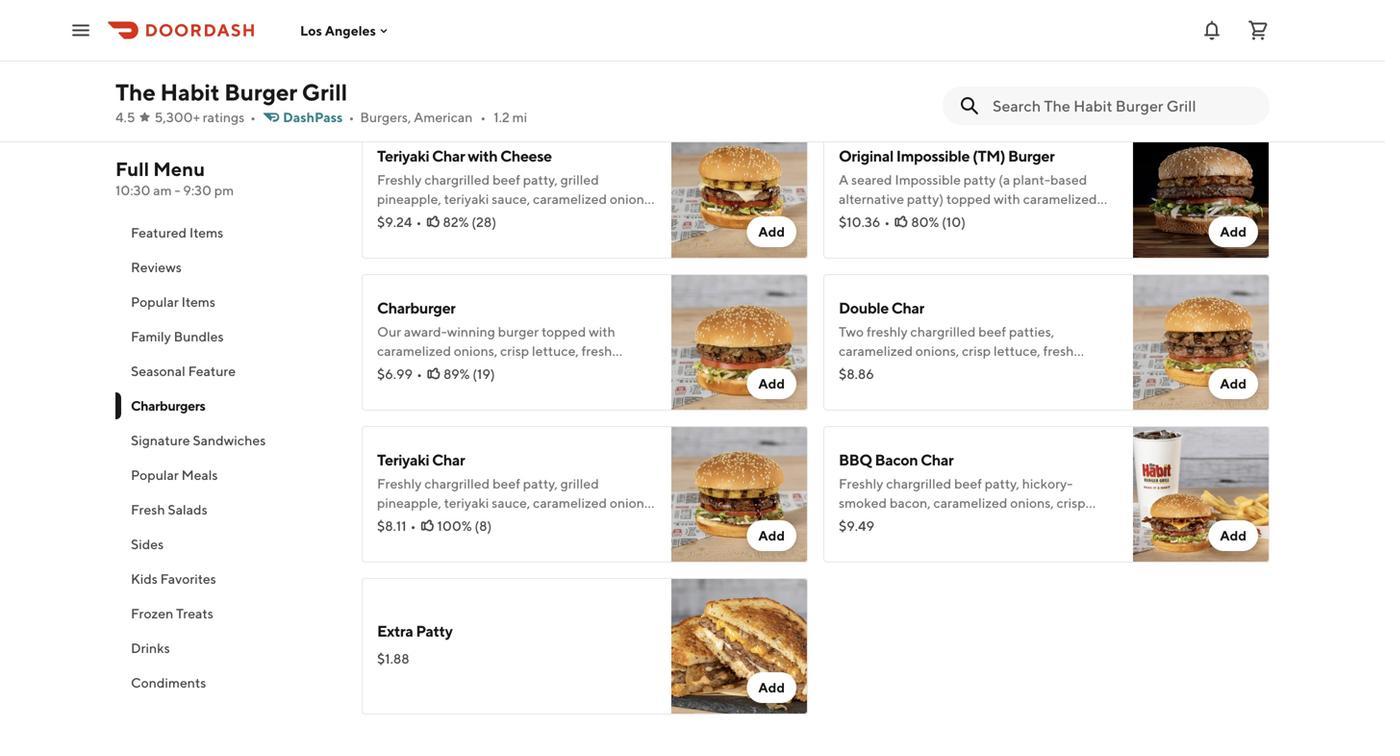 Task type: describe. For each thing, give the bounding box(es) containing it.
treats
[[176, 606, 213, 622]]

kids favorites button
[[115, 562, 339, 597]]

add button for charburger
[[747, 369, 797, 399]]

grilled inside teriyaki char freshly chargrilled beef patty, grilled pineapple, teriyaki sauce, caramelized onions, crisp lettuce, fresh tomato,  pickle, and mayo on a toasted bun.
[[561, 476, 599, 492]]

bun. inside double char two freshly chargrilled beef patties, caramelized onions, crisp lettuce, fresh tomato, pickles, and mayo on a toasted bun.
[[1076, 362, 1103, 378]]

1.2
[[494, 109, 510, 125]]

double
[[839, 299, 889, 317]]

meals
[[181, 467, 218, 483]]

5,300+ ratings •
[[155, 109, 256, 125]]

patty, inside teriyaki char with cheese freshly chargrilled beef patty, grilled pineapple, teriyaki sauce, caramelized onions, crisp lettuce, fresh tomato, pickle, mayo, and cheese on a toasted bun.
[[523, 172, 558, 188]]

the
[[115, 78, 156, 106]]

char for with
[[432, 147, 465, 165]]

and inside bbq bacon char freshly chargrilled beef patty, hickory- smoked bacon, caramelized onions, crisp lettuce, fresh tomato, and mayo on a toasted bun.
[[972, 514, 995, 530]]

caramelized inside teriyaki char with cheese freshly chargrilled beef patty, grilled pineapple, teriyaki sauce, caramelized onions, crisp lettuce, fresh tomato, pickle, mayo, and cheese on a toasted bun.
[[533, 191, 607, 207]]

tomato, inside teriyaki char freshly chargrilled beef patty, grilled pineapple, teriyaki sauce, caramelized onions, crisp lettuce, fresh tomato,  pickle, and mayo on a toasted bun.
[[492, 514, 539, 530]]

fresh inside bbq bacon char freshly chargrilled beef patty, hickory- smoked bacon, caramelized onions, crisp lettuce, fresh tomato, and mayo on a toasted bun.
[[889, 514, 919, 530]]

82%
[[443, 214, 469, 230]]

$10.36
[[839, 214, 881, 230]]

bun. inside the charburger our award-winning burger topped with caramelized onions, crisp lettuce, fresh tomato, pickles, and mayo on a toasted bun.
[[614, 362, 641, 378]]

(19)
[[473, 366, 495, 382]]

char for freshly
[[432, 451, 465, 469]]

87%
[[904, 62, 929, 78]]

reviews button
[[115, 250, 339, 285]]

patty, inside teriyaki char freshly chargrilled beef patty, grilled pineapple, teriyaki sauce, caramelized onions, crisp lettuce, fresh tomato,  pickle, and mayo on a toasted bun.
[[523, 476, 558, 492]]

charburgers
[[131, 398, 205, 414]]

popular meals button
[[115, 458, 339, 493]]

family
[[131, 329, 171, 345]]

$8.74
[[839, 62, 873, 78]]

sauce, inside teriyaki char with cheese freshly chargrilled beef patty, grilled pineapple, teriyaki sauce, caramelized onions, crisp lettuce, fresh tomato, pickle, mayo, and cheese on a toasted bun.
[[492, 191, 531, 207]]

• for $6.99
[[417, 366, 422, 382]]

pickle, inside teriyaki char freshly chargrilled beef patty, grilled pineapple, teriyaki sauce, caramelized onions, crisp lettuce, fresh tomato,  pickle, and mayo on a toasted bun.
[[542, 514, 582, 530]]

89%
[[444, 366, 470, 382]]

4.5
[[115, 109, 135, 125]]

charburger image
[[672, 274, 808, 411]]

a inside bbq bacon char freshly chargrilled beef patty, hickory- smoked bacon, caramelized onions, crisp lettuce, fresh tomato, and mayo on a toasted bun.
[[1052, 514, 1059, 530]]

pickles, for double char
[[889, 362, 935, 378]]

cheese
[[377, 230, 421, 245]]

full
[[115, 158, 149, 180]]

burgers,
[[360, 109, 411, 125]]

toasted inside double char two freshly chargrilled beef patties, caramelized onions, crisp lettuce, fresh tomato, pickles, and mayo on a toasted bun.
[[1027, 362, 1074, 378]]

teriyaki char with cheese freshly chargrilled beef patty, grilled pineapple, teriyaki sauce, caramelized onions, crisp lettuce, fresh tomato, pickle, mayo, and cheese on a toasted bun.
[[377, 147, 654, 245]]

• for $8.11
[[411, 518, 416, 534]]

$9.24 •
[[377, 214, 422, 230]]

cheese
[[501, 147, 552, 165]]

teriyaki char freshly chargrilled beef patty, grilled pineapple, teriyaki sauce, caramelized onions, crisp lettuce, fresh tomato,  pickle, and mayo on a toasted bun.
[[377, 451, 654, 550]]

patties,
[[1009, 324, 1055, 340]]

a inside teriyaki char with cheese freshly chargrilled beef patty, grilled pineapple, teriyaki sauce, caramelized onions, crisp lettuce, fresh tomato, pickle, mayo, and cheese on a toasted bun.
[[442, 230, 449, 245]]

bacon,
[[890, 495, 931, 511]]

lettuce, inside double char two freshly chargrilled beef patties, caramelized onions, crisp lettuce, fresh tomato, pickles, and mayo on a toasted bun.
[[994, 343, 1041, 359]]

add for original impossible (tm) burger
[[1221, 224, 1247, 240]]

freshly
[[867, 324, 908, 340]]

teriyaki inside teriyaki char freshly chargrilled beef patty, grilled pineapple, teriyaki sauce, caramelized onions, crisp lettuce, fresh tomato,  pickle, and mayo on a toasted bun.
[[444, 495, 489, 511]]

original impossible (tm) burger image
[[1134, 122, 1270, 259]]

• right ratings
[[250, 109, 256, 125]]

kids
[[131, 571, 158, 587]]

toasted inside teriyaki char with cheese freshly chargrilled beef patty, grilled pineapple, teriyaki sauce, caramelized onions, crisp lettuce, fresh tomato, pickle, mayo, and cheese on a toasted bun.
[[451, 230, 498, 245]]

family bundles button
[[115, 320, 339, 354]]

on inside teriyaki char with cheese freshly chargrilled beef patty, grilled pineapple, teriyaki sauce, caramelized onions, crisp lettuce, fresh tomato, pickle, mayo, and cheese on a toasted bun.
[[423, 230, 439, 245]]

• for $9.24
[[416, 214, 422, 230]]

(tm)
[[973, 147, 1006, 165]]

reviews
[[131, 259, 182, 275]]

bundles
[[174, 329, 224, 345]]

chargrilled inside bbq bacon char freshly chargrilled beef patty, hickory- smoked bacon, caramelized onions, crisp lettuce, fresh tomato, and mayo on a toasted bun.
[[887, 476, 952, 492]]

mi
[[513, 109, 527, 125]]

(28)
[[472, 214, 497, 230]]

caramelized inside bbq bacon char freshly chargrilled beef patty, hickory- smoked bacon, caramelized onions, crisp lettuce, fresh tomato, and mayo on a toasted bun.
[[934, 495, 1008, 511]]

$9.24
[[377, 214, 412, 230]]

onions, inside bbq bacon char freshly chargrilled beef patty, hickory- smoked bacon, caramelized onions, crisp lettuce, fresh tomato, and mayo on a toasted bun.
[[1011, 495, 1054, 511]]

and inside double char two freshly chargrilled beef patties, caramelized onions, crisp lettuce, fresh tomato, pickles, and mayo on a toasted bun.
[[938, 362, 961, 378]]

salads
[[168, 502, 208, 518]]

popular items button
[[115, 285, 339, 320]]

chargrilled inside teriyaki char with cheese freshly chargrilled beef patty, grilled pineapple, teriyaki sauce, caramelized onions, crisp lettuce, fresh tomato, pickle, mayo, and cheese on a toasted bun.
[[425, 172, 490, 188]]

the habit burger grill
[[115, 78, 347, 106]]

featured items button
[[115, 216, 339, 250]]

add for double char
[[1221, 376, 1247, 392]]

(31)
[[932, 62, 954, 78]]

impossible
[[897, 147, 970, 165]]

patty, inside bbq bacon char freshly chargrilled beef patty, hickory- smoked bacon, caramelized onions, crisp lettuce, fresh tomato, and mayo on a toasted bun.
[[985, 476, 1020, 492]]

beef inside bbq bacon char freshly chargrilled beef patty, hickory- smoked bacon, caramelized onions, crisp lettuce, fresh tomato, and mayo on a toasted bun.
[[955, 476, 983, 492]]

fresh salads
[[131, 502, 208, 518]]

freshly inside teriyaki char freshly chargrilled beef patty, grilled pineapple, teriyaki sauce, caramelized onions, crisp lettuce, fresh tomato,  pickle, and mayo on a toasted bun.
[[377, 476, 422, 492]]

popular items
[[131, 294, 215, 310]]

add for teriyaki char with cheese
[[759, 224, 785, 240]]

our
[[377, 324, 401, 340]]

lettuce, inside teriyaki char with cheese freshly chargrilled beef patty, grilled pineapple, teriyaki sauce, caramelized onions, crisp lettuce, fresh tomato, pickle, mayo, and cheese on a toasted bun.
[[409, 210, 456, 226]]

89% (19)
[[444, 366, 495, 382]]

$9.49
[[839, 518, 875, 534]]

(8)
[[475, 518, 492, 534]]

0 horizontal spatial burger
[[224, 78, 297, 106]]

• for $11.49
[[419, 62, 425, 78]]

mayo inside bbq bacon char freshly chargrilled beef patty, hickory- smoked bacon, caramelized onions, crisp lettuce, fresh tomato, and mayo on a toasted bun.
[[998, 514, 1031, 530]]

award-
[[404, 324, 447, 340]]

sides button
[[115, 527, 339, 562]]

5,300+
[[155, 109, 200, 125]]

$8.74 •
[[839, 62, 883, 78]]

$6.99 •
[[377, 366, 422, 382]]

charburger
[[377, 299, 456, 317]]

popular for popular items
[[131, 294, 179, 310]]

teriyaki inside teriyaki char with cheese freshly chargrilled beef patty, grilled pineapple, teriyaki sauce, caramelized onions, crisp lettuce, fresh tomato, pickle, mayo, and cheese on a toasted bun.
[[444, 191, 489, 207]]

extra patty image
[[672, 578, 808, 715]]

drinks
[[131, 640, 170, 656]]

tomato, inside the charburger our award-winning burger topped with caramelized onions, crisp lettuce, fresh tomato, pickles, and mayo on a toasted bun.
[[377, 362, 424, 378]]

$8.11 •
[[377, 518, 416, 534]]

76% (17)
[[446, 62, 495, 78]]

fresh inside teriyaki char freshly chargrilled beef patty, grilled pineapple, teriyaki sauce, caramelized onions, crisp lettuce, fresh tomato,  pickle, and mayo on a toasted bun.
[[459, 514, 489, 530]]

a inside double char two freshly chargrilled beef patties, caramelized onions, crisp lettuce, fresh tomato, pickles, and mayo on a toasted bun.
[[1018, 362, 1025, 378]]

mayo,
[[584, 210, 621, 226]]

and inside teriyaki char with cheese freshly chargrilled beef patty, grilled pineapple, teriyaki sauce, caramelized onions, crisp lettuce, fresh tomato, pickle, mayo, and cheese on a toasted bun.
[[624, 210, 647, 226]]

fresh inside double char two freshly chargrilled beef patties, caramelized onions, crisp lettuce, fresh tomato, pickles, and mayo on a toasted bun.
[[1044, 343, 1074, 359]]

los
[[300, 22, 322, 38]]

winning
[[447, 324, 495, 340]]

bun. inside teriyaki char with cheese freshly chargrilled beef patty, grilled pineapple, teriyaki sauce, caramelized onions, crisp lettuce, fresh tomato, pickle, mayo, and cheese on a toasted bun.
[[500, 230, 527, 245]]

lettuce, inside the charburger our award-winning burger topped with caramelized onions, crisp lettuce, fresh tomato, pickles, and mayo on a toasted bun.
[[532, 343, 579, 359]]

with inside teriyaki char with cheese freshly chargrilled beef patty, grilled pineapple, teriyaki sauce, caramelized onions, crisp lettuce, fresh tomato, pickle, mayo, and cheese on a toasted bun.
[[468, 147, 498, 165]]

frozen
[[131, 606, 173, 622]]

beef inside teriyaki char with cheese freshly chargrilled beef patty, grilled pineapple, teriyaki sauce, caramelized onions, crisp lettuce, fresh tomato, pickle, mayo, and cheese on a toasted bun.
[[493, 172, 521, 188]]

pickle, inside teriyaki char with cheese freshly chargrilled beef patty, grilled pineapple, teriyaki sauce, caramelized onions, crisp lettuce, fresh tomato, pickle, mayo, and cheese on a toasted bun.
[[542, 210, 582, 226]]

kids favorites
[[131, 571, 216, 587]]

mayo inside the charburger our award-winning burger topped with caramelized onions, crisp lettuce, fresh tomato, pickles, and mayo on a toasted bun.
[[501, 362, 535, 378]]

freshly inside teriyaki char with cheese freshly chargrilled beef patty, grilled pineapple, teriyaki sauce, caramelized onions, crisp lettuce, fresh tomato, pickle, mayo, and cheese on a toasted bun.
[[377, 172, 422, 188]]

condiments
[[131, 675, 206, 691]]

charburger our award-winning burger topped with caramelized onions, crisp lettuce, fresh tomato, pickles, and mayo on a toasted bun.
[[377, 299, 641, 378]]

frozen treats button
[[115, 597, 339, 631]]

patty
[[416, 622, 453, 640]]

onions, inside the charburger our award-winning burger topped with caramelized onions, crisp lettuce, fresh tomato, pickles, and mayo on a toasted bun.
[[454, 343, 498, 359]]

82% (28)
[[443, 214, 497, 230]]

(17)
[[474, 62, 495, 78]]

char for two
[[892, 299, 925, 317]]

featured items
[[131, 225, 224, 241]]

add button for teriyaki char with cheese
[[747, 217, 797, 247]]

teriyaki char with cheese image
[[672, 122, 808, 259]]

sides
[[131, 537, 164, 552]]

original impossible (tm) burger
[[839, 147, 1055, 165]]



Task type: vqa. For each thing, say whether or not it's contained in the screenshot.
'HOUSE' for Fortune
no



Task type: locate. For each thing, give the bounding box(es) containing it.
pineapple,
[[377, 191, 442, 207], [377, 495, 442, 511]]

•
[[419, 62, 425, 78], [877, 62, 883, 78], [250, 109, 256, 125], [349, 109, 354, 125], [481, 109, 486, 125], [416, 214, 422, 230], [885, 214, 890, 230], [417, 366, 422, 382], [411, 518, 416, 534]]

1 vertical spatial items
[[181, 294, 215, 310]]

fresh salads button
[[115, 493, 339, 527]]

frozen treats
[[131, 606, 213, 622]]

pickles, down freshly
[[889, 362, 935, 378]]

char right bacon
[[921, 451, 954, 469]]

mayo inside double char two freshly chargrilled beef patties, caramelized onions, crisp lettuce, fresh tomato, pickles, and mayo on a toasted bun.
[[963, 362, 997, 378]]

freshly up $8.11 •
[[377, 476, 422, 492]]

pickles, for charburger
[[427, 362, 473, 378]]

sandwiches
[[193, 433, 266, 448]]

0 items, open order cart image
[[1247, 19, 1270, 42]]

1 grilled from the top
[[561, 172, 599, 188]]

add button for extra patty
[[747, 673, 797, 703]]

on down patties,
[[999, 362, 1015, 378]]

$8.86
[[839, 366, 875, 382]]

bbq
[[839, 451, 873, 469]]

a inside teriyaki char freshly chargrilled beef patty, grilled pineapple, teriyaki sauce, caramelized onions, crisp lettuce, fresh tomato,  pickle, and mayo on a toasted bun.
[[396, 534, 403, 550]]

-
[[175, 182, 180, 198]]

1 teriyaki from the top
[[444, 191, 489, 207]]

beef inside teriyaki char freshly chargrilled beef patty, grilled pineapple, teriyaki sauce, caramelized onions, crisp lettuce, fresh tomato,  pickle, and mayo on a toasted bun.
[[493, 476, 521, 492]]

fresh down topped
[[582, 343, 612, 359]]

burger
[[498, 324, 539, 340]]

pickles, inside the charburger our award-winning burger topped with caramelized onions, crisp lettuce, fresh tomato, pickles, and mayo on a toasted bun.
[[427, 362, 473, 378]]

a down patties,
[[1018, 362, 1025, 378]]

$8.11
[[377, 518, 407, 534]]

bbq bacon char image
[[1134, 426, 1270, 563]]

with right topped
[[589, 324, 616, 340]]

on left 82%
[[423, 230, 439, 245]]

$1.88
[[377, 651, 410, 667]]

items for featured items
[[189, 225, 224, 241]]

mayo inside teriyaki char freshly chargrilled beef patty, grilled pineapple, teriyaki sauce, caramelized onions, crisp lettuce, fresh tomato,  pickle, and mayo on a toasted bun.
[[610, 514, 644, 530]]

2 teriyaki from the top
[[444, 495, 489, 511]]

tomato, right 100%
[[492, 514, 539, 530]]

chargrilled inside teriyaki char freshly chargrilled beef patty, grilled pineapple, teriyaki sauce, caramelized onions, crisp lettuce, fresh tomato,  pickle, and mayo on a toasted bun.
[[425, 476, 490, 492]]

1 horizontal spatial pickles,
[[889, 362, 935, 378]]

favorites
[[160, 571, 216, 587]]

0 vertical spatial grilled
[[561, 172, 599, 188]]

2 popular from the top
[[131, 467, 179, 483]]

1 sauce, from the top
[[492, 191, 531, 207]]

caramelized inside teriyaki char freshly chargrilled beef patty, grilled pineapple, teriyaki sauce, caramelized onions, crisp lettuce, fresh tomato,  pickle, and mayo on a toasted bun.
[[533, 495, 607, 511]]

tomato, inside teriyaki char with cheese freshly chargrilled beef patty, grilled pineapple, teriyaki sauce, caramelized onions, crisp lettuce, fresh tomato, pickle, mayo, and cheese on a toasted bun.
[[492, 210, 539, 226]]

fresh
[[459, 210, 489, 226], [582, 343, 612, 359], [1044, 343, 1074, 359], [459, 514, 489, 530], [889, 514, 919, 530]]

pickle, left the mayo,
[[542, 210, 582, 226]]

sauce, inside teriyaki char freshly chargrilled beef patty, grilled pineapple, teriyaki sauce, caramelized onions, crisp lettuce, fresh tomato,  pickle, and mayo on a toasted bun.
[[492, 495, 531, 511]]

1 pineapple, from the top
[[377, 191, 442, 207]]

crisp
[[377, 210, 406, 226], [500, 343, 529, 359], [962, 343, 991, 359], [1057, 495, 1086, 511], [377, 514, 406, 530]]

teriyaki up 100% (8)
[[444, 495, 489, 511]]

signature sandwiches button
[[115, 423, 339, 458]]

• right $8.11
[[411, 518, 416, 534]]

patty,
[[523, 172, 558, 188], [523, 476, 558, 492], [985, 476, 1020, 492]]

american
[[414, 109, 473, 125]]

items inside featured items 'button'
[[189, 225, 224, 241]]

teriyaki down burgers,
[[377, 147, 429, 165]]

2 sauce, from the top
[[492, 495, 531, 511]]

add button for teriyaki char
[[747, 521, 797, 551]]

onions,
[[610, 191, 654, 207], [454, 343, 498, 359], [916, 343, 960, 359], [610, 495, 654, 511], [1011, 495, 1054, 511]]

0 vertical spatial popular
[[131, 294, 179, 310]]

pickles, down winning
[[427, 362, 473, 378]]

a down hickory-
[[1052, 514, 1059, 530]]

a down topped
[[556, 362, 563, 378]]

teriyaki for teriyaki char
[[377, 451, 429, 469]]

Item Search search field
[[993, 95, 1255, 116]]

tomato, inside bbq bacon char freshly chargrilled beef patty, hickory- smoked bacon, caramelized onions, crisp lettuce, fresh tomato, and mayo on a toasted bun.
[[922, 514, 969, 530]]

add for charburger
[[759, 376, 785, 392]]

with inside the charburger our award-winning burger topped with caramelized onions, crisp lettuce, fresh tomato, pickles, and mayo on a toasted bun.
[[589, 324, 616, 340]]

1 vertical spatial pineapple,
[[377, 495, 442, 511]]

0 vertical spatial teriyaki
[[444, 191, 489, 207]]

tomato, down bacon,
[[922, 514, 969, 530]]

1 pickle, from the top
[[542, 210, 582, 226]]

0 vertical spatial sauce,
[[492, 191, 531, 207]]

toasted inside bbq bacon char freshly chargrilled beef patty, hickory- smoked bacon, caramelized onions, crisp lettuce, fresh tomato, and mayo on a toasted bun.
[[1062, 514, 1108, 530]]

am
[[153, 182, 172, 198]]

freshly inside bbq bacon char freshly chargrilled beef patty, hickory- smoked bacon, caramelized onions, crisp lettuce, fresh tomato, and mayo on a toasted bun.
[[839, 476, 884, 492]]

with
[[468, 147, 498, 165], [589, 324, 616, 340]]

with down 1.2
[[468, 147, 498, 165]]

$10.36 •
[[839, 214, 890, 230]]

add button for bbq bacon char
[[1209, 521, 1259, 551]]

grill
[[302, 78, 347, 106]]

teriyaki for teriyaki char with cheese
[[377, 147, 429, 165]]

add for teriyaki char
[[759, 528, 785, 544]]

$6.99
[[377, 366, 413, 382]]

onions, inside teriyaki char with cheese freshly chargrilled beef patty, grilled pineapple, teriyaki sauce, caramelized onions, crisp lettuce, fresh tomato, pickle, mayo, and cheese on a toasted bun.
[[610, 191, 654, 207]]

original
[[839, 147, 894, 165]]

notification bell image
[[1201, 19, 1224, 42]]

fresh right $8.11 •
[[459, 514, 489, 530]]

extra
[[377, 622, 413, 640]]

mayo
[[501, 362, 535, 378], [963, 362, 997, 378], [610, 514, 644, 530], [998, 514, 1031, 530]]

toasted inside the charburger our award-winning burger topped with caramelized onions, crisp lettuce, fresh tomato, pickles, and mayo on a toasted bun.
[[566, 362, 612, 378]]

1 vertical spatial with
[[589, 324, 616, 340]]

char down burgers, american • 1.2 mi
[[432, 147, 465, 165]]

100% (8)
[[437, 518, 492, 534]]

1 vertical spatial sauce,
[[492, 495, 531, 511]]

1 vertical spatial grilled
[[561, 476, 599, 492]]

pickle, right (8)
[[542, 514, 582, 530]]

char inside bbq bacon char freshly chargrilled beef patty, hickory- smoked bacon, caramelized onions, crisp lettuce, fresh tomato, and mayo on a toasted bun.
[[921, 451, 954, 469]]

ratings
[[203, 109, 245, 125]]

drinks button
[[115, 631, 339, 666]]

1 teriyaki from the top
[[377, 147, 429, 165]]

char up freshly
[[892, 299, 925, 317]]

• right $6.99
[[417, 366, 422, 382]]

bun. inside bbq bacon char freshly chargrilled beef patty, hickory- smoked bacon, caramelized onions, crisp lettuce, fresh tomato, and mayo on a toasted bun.
[[839, 534, 866, 550]]

teriyaki inside teriyaki char with cheese freshly chargrilled beef patty, grilled pineapple, teriyaki sauce, caramelized onions, crisp lettuce, fresh tomato, pickle, mayo, and cheese on a toasted bun.
[[377, 147, 429, 165]]

angeles
[[325, 22, 376, 38]]

pineapple, up $8.11 •
[[377, 495, 442, 511]]

fresh down patties,
[[1044, 343, 1074, 359]]

toasted left (8)
[[405, 534, 452, 550]]

full menu 10:30 am - 9:30 pm
[[115, 158, 234, 198]]

• for $8.74
[[877, 62, 883, 78]]

0 horizontal spatial with
[[468, 147, 498, 165]]

extra patty
[[377, 622, 453, 640]]

1 vertical spatial burger
[[1009, 147, 1055, 165]]

on inside the charburger our award-winning burger topped with caramelized onions, crisp lettuce, fresh tomato, pickles, and mayo on a toasted bun.
[[537, 362, 553, 378]]

0 vertical spatial pickle,
[[542, 210, 582, 226]]

a inside the charburger our award-winning burger topped with caramelized onions, crisp lettuce, fresh tomato, pickles, and mayo on a toasted bun.
[[556, 362, 563, 378]]

chargrilled up 82%
[[425, 172, 490, 188]]

9:30
[[183, 182, 212, 198]]

fresh inside the charburger our award-winning burger topped with caramelized onions, crisp lettuce, fresh tomato, pickles, and mayo on a toasted bun.
[[582, 343, 612, 359]]

1 popular from the top
[[131, 294, 179, 310]]

char inside teriyaki char freshly chargrilled beef patty, grilled pineapple, teriyaki sauce, caramelized onions, crisp lettuce, fresh tomato,  pickle, and mayo on a toasted bun.
[[432, 451, 465, 469]]

crisp inside the charburger our award-winning burger topped with caramelized onions, crisp lettuce, fresh tomato, pickles, and mayo on a toasted bun.
[[500, 343, 529, 359]]

grilled inside teriyaki char with cheese freshly chargrilled beef patty, grilled pineapple, teriyaki sauce, caramelized onions, crisp lettuce, fresh tomato, pickle, mayo, and cheese on a toasted bun.
[[561, 172, 599, 188]]

2 pickle, from the top
[[542, 514, 582, 530]]

char up 100%
[[432, 451, 465, 469]]

lettuce, right $8.11
[[409, 514, 456, 530]]

char inside double char two freshly chargrilled beef patties, caramelized onions, crisp lettuce, fresh tomato, pickles, and mayo on a toasted bun.
[[892, 299, 925, 317]]

los angeles button
[[300, 22, 392, 38]]

open menu image
[[69, 19, 92, 42]]

toasted down hickory-
[[1062, 514, 1108, 530]]

popular for popular meals
[[131, 467, 179, 483]]

popular down reviews
[[131, 294, 179, 310]]

lettuce,
[[409, 210, 456, 226], [532, 343, 579, 359], [994, 343, 1041, 359], [409, 514, 456, 530], [839, 514, 886, 530]]

bun.
[[500, 230, 527, 245], [614, 362, 641, 378], [1076, 362, 1103, 378], [454, 534, 481, 550], [839, 534, 866, 550]]

pickle,
[[542, 210, 582, 226], [542, 514, 582, 530]]

chargrilled
[[425, 172, 490, 188], [911, 324, 976, 340], [425, 476, 490, 492], [887, 476, 952, 492]]

beef inside double char two freshly chargrilled beef patties, caramelized onions, crisp lettuce, fresh tomato, pickles, and mayo on a toasted bun.
[[979, 324, 1007, 340]]

caramelized inside the charburger our award-winning burger topped with caramelized onions, crisp lettuce, fresh tomato, pickles, and mayo on a toasted bun.
[[377, 343, 451, 359]]

1 vertical spatial teriyaki
[[444, 495, 489, 511]]

bacon
[[875, 451, 918, 469]]

on inside double char two freshly chargrilled beef patties, caramelized onions, crisp lettuce, fresh tomato, pickles, and mayo on a toasted bun.
[[999, 362, 1015, 378]]

87% (31)
[[904, 62, 954, 78]]

1 vertical spatial teriyaki
[[377, 451, 429, 469]]

crisp inside bbq bacon char freshly chargrilled beef patty, hickory- smoked bacon, caramelized onions, crisp lettuce, fresh tomato, and mayo on a toasted bun.
[[1057, 495, 1086, 511]]

• right "$9.24"
[[416, 214, 422, 230]]

pineapple, inside teriyaki char with cheese freshly chargrilled beef patty, grilled pineapple, teriyaki sauce, caramelized onions, crisp lettuce, fresh tomato, pickle, mayo, and cheese on a toasted bun.
[[377, 191, 442, 207]]

2 teriyaki from the top
[[377, 451, 429, 469]]

fresh down bacon,
[[889, 514, 919, 530]]

tomato, inside double char two freshly chargrilled beef patties, caramelized onions, crisp lettuce, fresh tomato, pickles, and mayo on a toasted bun.
[[839, 362, 886, 378]]

teriyaki up $8.11 •
[[377, 451, 429, 469]]

0 vertical spatial burger
[[224, 78, 297, 106]]

bun. inside teriyaki char freshly chargrilled beef patty, grilled pineapple, teriyaki sauce, caramelized onions, crisp lettuce, fresh tomato,  pickle, and mayo on a toasted bun.
[[454, 534, 481, 550]]

tomato, down our
[[377, 362, 424, 378]]

80%
[[912, 214, 940, 230]]

double char image
[[1134, 274, 1270, 411]]

lettuce, down patties,
[[994, 343, 1041, 359]]

a left (28)
[[442, 230, 449, 245]]

• right $10.36
[[885, 214, 890, 230]]

lettuce, down topped
[[532, 343, 579, 359]]

tomato, right 82%
[[492, 210, 539, 226]]

on left 100%
[[377, 534, 393, 550]]

seasonal feature button
[[115, 354, 339, 389]]

burger
[[224, 78, 297, 106], [1009, 147, 1055, 165]]

crisp inside double char two freshly chargrilled beef patties, caramelized onions, crisp lettuce, fresh tomato, pickles, and mayo on a toasted bun.
[[962, 343, 991, 359]]

pickles,
[[427, 362, 473, 378], [889, 362, 935, 378]]

toasted down patties,
[[1027, 362, 1074, 378]]

hickory-
[[1023, 476, 1073, 492]]

items inside popular items button
[[181, 294, 215, 310]]

original impossible (tm) burger with cheese image
[[672, 0, 808, 107]]

on down hickory-
[[1034, 514, 1050, 530]]

habit
[[160, 78, 220, 106]]

tomato, down two
[[839, 362, 886, 378]]

fresh inside teriyaki char with cheese freshly chargrilled beef patty, grilled pineapple, teriyaki sauce, caramelized onions, crisp lettuce, fresh tomato, pickle, mayo, and cheese on a toasted bun.
[[459, 210, 489, 226]]

0 vertical spatial teriyaki
[[377, 147, 429, 165]]

add button for double char
[[1209, 369, 1259, 399]]

pineapple, up $9.24 •
[[377, 191, 442, 207]]

items for popular items
[[181, 294, 215, 310]]

caramelized
[[533, 191, 607, 207], [377, 343, 451, 359], [839, 343, 913, 359], [533, 495, 607, 511], [934, 495, 1008, 511]]

family bundles
[[131, 329, 224, 345]]

chargrilled inside double char two freshly chargrilled beef patties, caramelized onions, crisp lettuce, fresh tomato, pickles, and mayo on a toasted bun.
[[911, 324, 976, 340]]

items up reviews button
[[189, 225, 224, 241]]

• left 1.2
[[481, 109, 486, 125]]

items up bundles
[[181, 294, 215, 310]]

2 pickles, from the left
[[889, 362, 935, 378]]

add for bbq bacon char
[[1221, 528, 1247, 544]]

1 pickles, from the left
[[427, 362, 473, 378]]

bbq bacon char freshly chargrilled beef patty, hickory- smoked bacon, caramelized onions, crisp lettuce, fresh tomato, and mayo on a toasted bun.
[[839, 451, 1108, 550]]

teriyaki inside teriyaki char freshly chargrilled beef patty, grilled pineapple, teriyaki sauce, caramelized onions, crisp lettuce, fresh tomato,  pickle, and mayo on a toasted bun.
[[377, 451, 429, 469]]

pineapple, inside teriyaki char freshly chargrilled beef patty, grilled pineapple, teriyaki sauce, caramelized onions, crisp lettuce, fresh tomato,  pickle, and mayo on a toasted bun.
[[377, 495, 442, 511]]

feature
[[188, 363, 236, 379]]

signature
[[131, 433, 190, 448]]

sauce, up (28)
[[492, 191, 531, 207]]

dashpass •
[[283, 109, 354, 125]]

• left burgers,
[[349, 109, 354, 125]]

sauce, up (8)
[[492, 495, 531, 511]]

on inside bbq bacon char freshly chargrilled beef patty, hickory- smoked bacon, caramelized onions, crisp lettuce, fresh tomato, and mayo on a toasted bun.
[[1034, 514, 1050, 530]]

1 vertical spatial pickle,
[[542, 514, 582, 530]]

100%
[[437, 518, 472, 534]]

lettuce, inside bbq bacon char freshly chargrilled beef patty, hickory- smoked bacon, caramelized onions, crisp lettuce, fresh tomato, and mayo on a toasted bun.
[[839, 514, 886, 530]]

chargrilled right freshly
[[911, 324, 976, 340]]

0 horizontal spatial pickles,
[[427, 362, 473, 378]]

10:30
[[115, 182, 151, 198]]

chargrilled up bacon,
[[887, 476, 952, 492]]

crisp inside teriyaki char freshly chargrilled beef patty, grilled pineapple, teriyaki sauce, caramelized onions, crisp lettuce, fresh tomato,  pickle, and mayo on a toasted bun.
[[377, 514, 406, 530]]

0 vertical spatial with
[[468, 147, 498, 165]]

add for extra patty
[[759, 680, 785, 696]]

fresh right $9.24 •
[[459, 210, 489, 226]]

on inside teriyaki char freshly chargrilled beef patty, grilled pineapple, teriyaki sauce, caramelized onions, crisp lettuce, fresh tomato,  pickle, and mayo on a toasted bun.
[[377, 534, 393, 550]]

toasted down topped
[[566, 362, 612, 378]]

burger up ratings
[[224, 78, 297, 106]]

on down topped
[[537, 362, 553, 378]]

• right $11.49
[[419, 62, 425, 78]]

onions, inside teriyaki char freshly chargrilled beef patty, grilled pineapple, teriyaki sauce, caramelized onions, crisp lettuce, fresh tomato,  pickle, and mayo on a toasted bun.
[[610, 495, 654, 511]]

toasted inside teriyaki char freshly chargrilled beef patty, grilled pineapple, teriyaki sauce, caramelized onions, crisp lettuce, fresh tomato,  pickle, and mayo on a toasted bun.
[[405, 534, 452, 550]]

76%
[[446, 62, 471, 78]]

onions, inside double char two freshly chargrilled beef patties, caramelized onions, crisp lettuce, fresh tomato, pickles, and mayo on a toasted bun.
[[916, 343, 960, 359]]

0 vertical spatial items
[[189, 225, 224, 241]]

dashpass
[[283, 109, 343, 125]]

0 vertical spatial pineapple,
[[377, 191, 442, 207]]

double char two freshly chargrilled beef patties, caramelized onions, crisp lettuce, fresh tomato, pickles, and mayo on a toasted bun.
[[839, 299, 1103, 378]]

two
[[839, 324, 864, 340]]

lettuce, inside teriyaki char freshly chargrilled beef patty, grilled pineapple, teriyaki sauce, caramelized onions, crisp lettuce, fresh tomato,  pickle, and mayo on a toasted bun.
[[409, 514, 456, 530]]

freshly up smoked
[[839, 476, 884, 492]]

crisp inside teriyaki char with cheese freshly chargrilled beef patty, grilled pineapple, teriyaki sauce, caramelized onions, crisp lettuce, fresh tomato, pickle, mayo, and cheese on a toasted bun.
[[377, 210, 406, 226]]

seasonal
[[131, 363, 186, 379]]

2 pineapple, from the top
[[377, 495, 442, 511]]

popular inside button
[[131, 294, 179, 310]]

condiments button
[[115, 666, 339, 701]]

add button for original impossible (tm) burger
[[1209, 217, 1259, 247]]

chargrilled up 100%
[[425, 476, 490, 492]]

1 horizontal spatial with
[[589, 324, 616, 340]]

1 vertical spatial popular
[[131, 467, 179, 483]]

popular inside "button"
[[131, 467, 179, 483]]

teriyaki up 82% (28)
[[444, 191, 489, 207]]

caramelized inside double char two freshly chargrilled beef patties, caramelized onions, crisp lettuce, fresh tomato, pickles, and mayo on a toasted bun.
[[839, 343, 913, 359]]

burgers, american • 1.2 mi
[[360, 109, 527, 125]]

popular down signature
[[131, 467, 179, 483]]

2 grilled from the top
[[561, 476, 599, 492]]

burger right (tm)
[[1009, 147, 1055, 165]]

seasonal feature
[[131, 363, 236, 379]]

toasted right cheese
[[451, 230, 498, 245]]

• for $10.36
[[885, 214, 890, 230]]

portabella char image
[[1134, 0, 1270, 107]]

$11.49
[[377, 62, 415, 78]]

char
[[432, 147, 465, 165], [892, 299, 925, 317], [432, 451, 465, 469], [921, 451, 954, 469]]

lettuce, down smoked
[[839, 514, 886, 530]]

smoked
[[839, 495, 887, 511]]

and inside teriyaki char freshly chargrilled beef patty, grilled pineapple, teriyaki sauce, caramelized onions, crisp lettuce, fresh tomato,  pickle, and mayo on a toasted bun.
[[584, 514, 608, 530]]

char inside teriyaki char with cheese freshly chargrilled beef patty, grilled pineapple, teriyaki sauce, caramelized onions, crisp lettuce, fresh tomato, pickle, mayo, and cheese on a toasted bun.
[[432, 147, 465, 165]]

pickles, inside double char two freshly chargrilled beef patties, caramelized onions, crisp lettuce, fresh tomato, pickles, and mayo on a toasted bun.
[[889, 362, 935, 378]]

signature sandwiches
[[131, 433, 266, 448]]

• right "$8.74" on the right top
[[877, 62, 883, 78]]

freshly up $9.24 •
[[377, 172, 422, 188]]

$11.49 •
[[377, 62, 425, 78]]

teriyaki char image
[[672, 426, 808, 563]]

lettuce, up cheese
[[409, 210, 456, 226]]

1 horizontal spatial burger
[[1009, 147, 1055, 165]]

and inside the charburger our award-winning burger topped with caramelized onions, crisp lettuce, fresh tomato, pickles, and mayo on a toasted bun.
[[476, 362, 499, 378]]

a left 100%
[[396, 534, 403, 550]]



